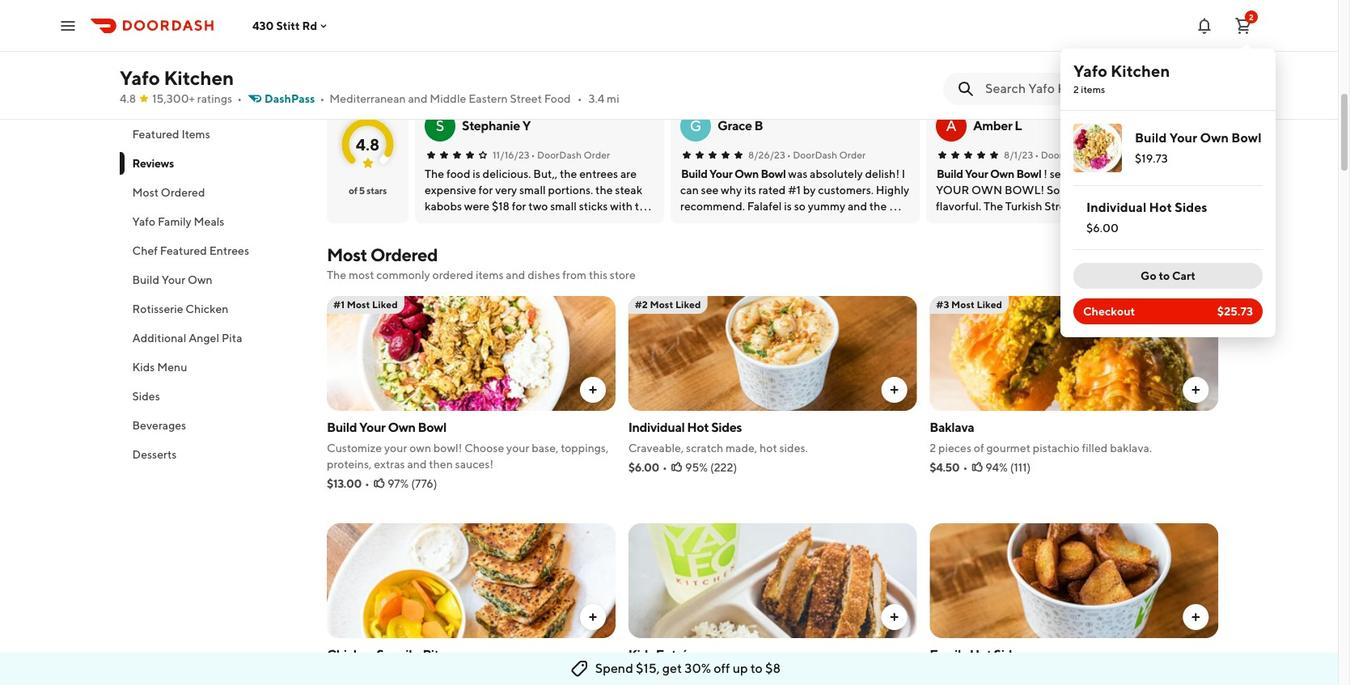 Task type: describe. For each thing, give the bounding box(es) containing it.
hot for individual hot sides $6.00
[[1149, 200, 1172, 215]]

• right 11/16/23
[[531, 149, 535, 161]]

a
[[792, 669, 798, 682]]

• right the dashpass
[[320, 92, 325, 105]]

scratch
[[686, 442, 724, 455]]

individual hot sides image
[[628, 296, 917, 411]]

of inside baklava 2 pieces of gourmet pistachio filled baklava.
[[974, 442, 984, 455]]

store
[[610, 269, 636, 282]]

build your own bowl $19.73
[[1135, 130, 1262, 165]]

0 vertical spatial of
[[349, 184, 357, 197]]

sides inside sides button
[[133, 390, 160, 403]]

go
[[1141, 269, 1157, 282]]

yafo kitchen 2 items
[[1074, 61, 1170, 95]]

the
[[327, 269, 346, 282]]

spanikopita
[[377, 647, 446, 663]]

and inside most ordered the most commonly ordered items and dishes from this store
[[506, 269, 525, 282]]

amber l
[[973, 118, 1022, 133]]

0 vertical spatial 4.8
[[120, 92, 136, 105]]

own inside build your own bowl $19.73
[[1200, 130, 1229, 146]]

chicken spanikopita bite sized baked pitas stuffed with chicken, spinach,
[[327, 647, 610, 685]]

sauces!
[[455, 458, 494, 471]]

kids entrée kid sized entrée where you pick a protein and side.
[[628, 647, 885, 682]]

#1 most liked
[[333, 299, 398, 311]]

mediterranean and middle eastern street food • 3.4 mi
[[330, 92, 619, 105]]

ordered for most ordered
[[161, 186, 205, 199]]

ordered
[[432, 269, 473, 282]]

dashpass •
[[265, 92, 325, 105]]

2 inside baklava 2 pieces of gourmet pistachio filled baklava.
[[930, 442, 936, 455]]

menu
[[157, 361, 188, 374]]

commonly
[[376, 269, 430, 282]]

add item to cart image for chicken spanikopita
[[586, 611, 599, 624]]

desserts
[[133, 448, 177, 461]]

your down amber
[[965, 167, 988, 180]]

#3 most liked
[[936, 299, 1003, 311]]

rotisserie chicken button
[[120, 294, 307, 324]]

yafo for yafo kitchen 2 items
[[1074, 61, 1108, 80]]

craveable,
[[628, 442, 684, 455]]

• doordash order for a
[[1035, 149, 1114, 161]]

3.4
[[589, 92, 605, 105]]

pita
[[222, 332, 243, 345]]

liked for individual
[[675, 299, 701, 311]]

pistachio
[[1033, 442, 1080, 455]]

featured items
[[133, 128, 211, 141]]

up
[[733, 661, 748, 676]]

build your own button
[[120, 265, 307, 294]]

8/26/23
[[748, 149, 785, 161]]

spend
[[595, 661, 633, 676]]

this
[[589, 269, 608, 282]]

• doordash order for s
[[531, 149, 610, 161]]

(111)
[[1010, 461, 1031, 474]]

2 a from the left
[[1202, 117, 1212, 134]]

hot for family hot sides
[[970, 647, 992, 663]]

chicken inside button
[[186, 303, 229, 316]]

build inside build your own bowl $19.73
[[1135, 130, 1167, 146]]

$4.50
[[930, 461, 960, 474]]

(222)
[[710, 461, 737, 474]]

desserts button
[[120, 440, 307, 469]]

• left the "3.4"
[[577, 92, 582, 105]]

checkout
[[1083, 305, 1135, 318]]

and inside build your own bowl customize your own bowl!  choose your base, toppings, proteins, extras and then sauces!
[[407, 458, 427, 471]]

individual for individual hot sides $6.00
[[1087, 200, 1147, 215]]

pick
[[769, 669, 790, 682]]

build your own bowl for a
[[937, 167, 1042, 180]]

beverages button
[[120, 411, 307, 440]]

$25.73
[[1217, 305, 1253, 318]]

stephanie
[[462, 118, 520, 133]]

your inside build your own bowl $19.73
[[1170, 130, 1198, 146]]

go to cart button
[[1074, 263, 1263, 289]]

ratings
[[197, 92, 232, 105]]

1 vertical spatial $6.00
[[628, 461, 659, 474]]

order for g
[[839, 149, 866, 161]]

95% (222)
[[685, 461, 737, 474]]

sides for family hot sides
[[994, 647, 1025, 663]]

chef
[[133, 244, 158, 257]]

2 items, open order cart image
[[1234, 16, 1253, 35]]

most inside most ordered the most commonly ordered items and dishes from this store
[[327, 244, 367, 265]]

most for build your own bowl
[[347, 299, 370, 311]]

your inside build your own bowl customize your own bowl!  choose your base, toppings, proteins, extras and then sauces!
[[359, 420, 386, 435]]

• right ratings
[[237, 92, 242, 105]]

add item to cart image for individual hot sides
[[888, 383, 901, 396]]

own
[[409, 442, 431, 455]]

• right 8/1/23 at right
[[1035, 149, 1039, 161]]

5
[[359, 184, 365, 197]]

additional angel pita
[[133, 332, 243, 345]]

yafo for yafo family meals
[[133, 215, 156, 228]]

l
[[1015, 118, 1022, 133]]

kids menu button
[[120, 353, 307, 382]]

family hot sides
[[930, 647, 1025, 663]]

liked for build
[[372, 299, 398, 311]]

1 your from the left
[[384, 442, 407, 455]]

most
[[349, 269, 374, 282]]

430
[[252, 19, 274, 32]]

sides for individual hot sides $6.00
[[1175, 200, 1208, 215]]

from
[[563, 269, 587, 282]]

$8
[[765, 661, 781, 676]]

kids for menu
[[133, 361, 155, 374]]

$13.00 •
[[327, 477, 370, 490]]

extras
[[374, 458, 405, 471]]

#1
[[333, 299, 345, 311]]

#2
[[635, 299, 648, 311]]

additional angel pita button
[[120, 324, 307, 353]]

2 inside button
[[1249, 12, 1254, 21]]

build your own bowl button for g
[[681, 166, 786, 182]]

items
[[182, 128, 211, 141]]

$4.50 •
[[930, 461, 968, 474]]

94% (111)
[[986, 461, 1031, 474]]

reviews add review
[[327, 49, 1134, 82]]

proteins,
[[327, 458, 372, 471]]

30%
[[685, 661, 711, 676]]

of 5 stars
[[349, 184, 387, 197]]

chicken spanikopita image
[[327, 523, 615, 638]]

beverages
[[133, 419, 187, 432]]

doordash for s
[[537, 149, 582, 161]]

kids entrée image
[[628, 523, 917, 638]]

grace b
[[718, 118, 763, 133]]

2 inside yafo kitchen 2 items
[[1074, 83, 1079, 95]]

family hot sides image
[[930, 523, 1218, 638]]

add item to cart image for family hot sides
[[1189, 611, 1202, 624]]

$13.00
[[327, 477, 362, 490]]

baked
[[379, 669, 411, 682]]

• right $4.50
[[963, 461, 968, 474]]

$6.00 •
[[628, 461, 667, 474]]

items inside most ordered the most commonly ordered items and dishes from this store
[[476, 269, 504, 282]]

$15,
[[636, 661, 660, 676]]

mediterranean
[[330, 92, 406, 105]]

doordash for a
[[1041, 149, 1085, 161]]



Task type: locate. For each thing, give the bounding box(es) containing it.
amber
[[973, 118, 1012, 133]]

1 vertical spatial hot
[[687, 420, 709, 435]]

• right the 8/26/23
[[787, 149, 791, 161]]

0 horizontal spatial 2
[[930, 442, 936, 455]]

build inside button
[[133, 273, 160, 286]]

add item to cart image for baklava
[[1189, 383, 1202, 396]]

entrée
[[677, 669, 711, 682]]

kids left the menu
[[133, 361, 155, 374]]

0 vertical spatial individual
[[1087, 200, 1147, 215]]

ordered inside button
[[161, 186, 205, 199]]

chicken inside chicken spanikopita bite sized baked pitas stuffed with chicken, spinach,
[[327, 647, 374, 663]]

1 horizontal spatial family
[[930, 647, 967, 663]]

liked for baklava
[[977, 299, 1003, 311]]

1 • doordash order from the left
[[531, 149, 610, 161]]

1 doordash from the left
[[537, 149, 582, 161]]

1 horizontal spatial to
[[1159, 269, 1170, 282]]

1 horizontal spatial • doordash order
[[787, 149, 866, 161]]

cart
[[1172, 269, 1196, 282]]

build your own bowl down the 8/26/23
[[681, 167, 786, 180]]

1 horizontal spatial $6.00
[[1087, 222, 1119, 235]]

items down "add"
[[1081, 83, 1105, 95]]

stars
[[367, 184, 387, 197]]

kids for entrée
[[628, 647, 654, 663]]

$19.73
[[1135, 152, 1168, 165]]

sides inside "individual hot sides craveable, scratch made, hot sides."
[[711, 420, 742, 435]]

1 horizontal spatial liked
[[675, 299, 701, 311]]

Item Search search field
[[985, 80, 1205, 98]]

1 horizontal spatial your
[[506, 442, 529, 455]]

individual up 'craveable,'
[[628, 420, 685, 435]]

1 order from the left
[[584, 149, 610, 161]]

liked right #3
[[977, 299, 1003, 311]]

bowl
[[1232, 130, 1262, 146], [761, 167, 786, 180], [1016, 167, 1042, 180], [418, 420, 447, 435]]

0 horizontal spatial to
[[751, 661, 763, 676]]

order for a
[[1087, 149, 1114, 161]]

1 add item to cart image from the top
[[586, 383, 599, 396]]

3 doordash from the left
[[1041, 149, 1085, 161]]

• doordash order down food
[[531, 149, 610, 161]]

1 horizontal spatial ordered
[[370, 244, 438, 265]]

eastern
[[469, 92, 508, 105]]

doordash right the 8/26/23
[[793, 149, 837, 161]]

and inside kids entrée kid sized entrée where you pick a protein and side.
[[840, 669, 859, 682]]

add item to cart image
[[586, 383, 599, 396], [586, 611, 599, 624]]

2 horizontal spatial 2
[[1249, 12, 1254, 21]]

featured items button
[[120, 120, 307, 149]]

0 horizontal spatial reviews
[[133, 157, 174, 170]]

add review button
[[1061, 62, 1144, 88]]

1 vertical spatial chicken
[[327, 647, 374, 663]]

add item to cart image up toppings,
[[586, 383, 599, 396]]

1 horizontal spatial doordash
[[793, 149, 837, 161]]

• right "$13.00"
[[365, 477, 370, 490]]

1 vertical spatial to
[[751, 661, 763, 676]]

doordash for g
[[793, 149, 837, 161]]

2 horizontal spatial order
[[1087, 149, 1114, 161]]

stuffed
[[440, 669, 477, 682]]

1 horizontal spatial build your own bowl
[[937, 167, 1042, 180]]

family
[[158, 215, 192, 228], [930, 647, 967, 663]]

8/1/23
[[1004, 149, 1033, 161]]

4.8 left the "15,300+" on the top
[[120, 92, 136, 105]]

kids inside kids entrée kid sized entrée where you pick a protein and side.
[[628, 647, 654, 663]]

entrée
[[656, 647, 695, 663]]

family inside button
[[158, 215, 192, 228]]

1 horizontal spatial 2
[[1074, 83, 1079, 95]]

1 horizontal spatial individual
[[1087, 200, 1147, 215]]

with
[[479, 669, 502, 682]]

3 liked from the left
[[977, 299, 1003, 311]]

spinach,
[[549, 669, 592, 682]]

0 vertical spatial reviews
[[327, 49, 392, 70]]

your down the 'previous' icon
[[1170, 130, 1198, 146]]

1 horizontal spatial kitchen
[[1111, 61, 1170, 80]]

pitas
[[413, 669, 438, 682]]

2 liked from the left
[[675, 299, 701, 311]]

reviews for reviews add review
[[327, 49, 392, 70]]

to right up
[[751, 661, 763, 676]]

your up customize
[[359, 420, 386, 435]]

sized right kid
[[648, 669, 675, 682]]

2 sized from the left
[[648, 669, 675, 682]]

0 horizontal spatial hot
[[687, 420, 709, 435]]

b
[[754, 118, 763, 133]]

1 vertical spatial individual
[[628, 420, 685, 435]]

reviews
[[327, 49, 392, 70], [133, 157, 174, 170]]

0 vertical spatial family
[[158, 215, 192, 228]]

most up the
[[327, 244, 367, 265]]

2 horizontal spatial doordash
[[1041, 149, 1085, 161]]

yafo for yafo kitchen
[[120, 66, 160, 89]]

2 your from the left
[[506, 442, 529, 455]]

1 horizontal spatial reviews
[[327, 49, 392, 70]]

0 vertical spatial build your own bowl image
[[1074, 124, 1122, 172]]

0 horizontal spatial your
[[384, 442, 407, 455]]

2 • doordash order from the left
[[787, 149, 866, 161]]

food
[[544, 92, 571, 105]]

bowl!
[[433, 442, 462, 455]]

ordered for most ordered the most commonly ordered items and dishes from this store
[[370, 244, 438, 265]]

most ordered the most commonly ordered items and dishes from this store
[[327, 244, 636, 282]]

• down 'craveable,'
[[663, 461, 667, 474]]

individual inside individual hot sides $6.00
[[1087, 200, 1147, 215]]

own inside build your own bowl customize your own bowl!  choose your base, toppings, proteins, extras and then sauces!
[[388, 420, 416, 435]]

0 vertical spatial ordered
[[161, 186, 205, 199]]

build your own bowl image down ordered
[[327, 296, 615, 411]]

notification bell image
[[1195, 16, 1214, 35]]

liked right #2
[[675, 299, 701, 311]]

additional
[[133, 332, 187, 345]]

sized for chicken
[[350, 669, 377, 682]]

• doordash order for g
[[787, 149, 866, 161]]

2 order from the left
[[839, 149, 866, 161]]

sides
[[1175, 200, 1208, 215], [133, 390, 160, 403], [711, 420, 742, 435], [994, 647, 1025, 663]]

2 horizontal spatial • doordash order
[[1035, 149, 1114, 161]]

rd
[[302, 19, 317, 32]]

most inside the most ordered button
[[133, 186, 159, 199]]

0 vertical spatial hot
[[1149, 200, 1172, 215]]

• doordash order right the 8/26/23
[[787, 149, 866, 161]]

1 sized from the left
[[350, 669, 377, 682]]

0 horizontal spatial liked
[[372, 299, 398, 311]]

15,300+ ratings •
[[152, 92, 242, 105]]

and
[[408, 92, 428, 105], [506, 269, 525, 282], [407, 458, 427, 471], [840, 669, 859, 682]]

2 left pieces in the right of the page
[[930, 442, 936, 455]]

yafo family meals button
[[120, 207, 307, 236]]

0 horizontal spatial family
[[158, 215, 192, 228]]

1 horizontal spatial a
[[1202, 117, 1212, 134]]

• doordash order
[[531, 149, 610, 161], [787, 149, 866, 161], [1035, 149, 1114, 161]]

0 horizontal spatial order
[[584, 149, 610, 161]]

97% (776)
[[387, 477, 437, 490]]

meals
[[194, 215, 225, 228]]

build your own bowl image left $19.73
[[1074, 124, 1122, 172]]

$6.00 inside individual hot sides $6.00
[[1087, 222, 1119, 235]]

2 down "add"
[[1074, 83, 1079, 95]]

yafo inside yafo family meals button
[[133, 215, 156, 228]]

featured down yafo family meals
[[160, 244, 207, 257]]

4.8 down mediterranean
[[356, 135, 380, 153]]

2 right notification bell "icon"
[[1249, 12, 1254, 21]]

1 vertical spatial 4.8
[[356, 135, 380, 153]]

0 vertical spatial add item to cart image
[[586, 383, 599, 396]]

0 horizontal spatial $6.00
[[628, 461, 659, 474]]

add item to cart image for kids entrée
[[888, 611, 901, 624]]

2 vertical spatial hot
[[970, 647, 992, 663]]

1 horizontal spatial hot
[[970, 647, 992, 663]]

$6.00
[[1087, 222, 1119, 235], [628, 461, 659, 474]]

middle
[[430, 92, 466, 105]]

to
[[1159, 269, 1170, 282], [751, 661, 763, 676]]

ordered up commonly
[[370, 244, 438, 265]]

sides for individual hot sides craveable, scratch made, hot sides.
[[711, 420, 742, 435]]

0 horizontal spatial kids
[[133, 361, 155, 374]]

kitchen for yafo kitchen
[[164, 66, 234, 89]]

chef featured entrees
[[133, 244, 250, 257]]

build your own bowl button down 8/1/23 at right
[[937, 166, 1042, 182]]

entrees
[[210, 244, 250, 257]]

add item to cart image up spend
[[586, 611, 599, 624]]

individual inside "individual hot sides craveable, scratch made, hot sides."
[[628, 420, 685, 435]]

0 horizontal spatial individual
[[628, 420, 685, 435]]

0 horizontal spatial 4.8
[[120, 92, 136, 105]]

rotisserie chicken
[[133, 303, 229, 316]]

liked down commonly
[[372, 299, 398, 311]]

build your own bowl
[[681, 167, 786, 180], [937, 167, 1042, 180]]

and left dishes
[[506, 269, 525, 282]]

2 add item to cart image from the top
[[586, 611, 599, 624]]

order
[[584, 149, 610, 161], [839, 149, 866, 161], [1087, 149, 1114, 161]]

hot inside individual hot sides $6.00
[[1149, 200, 1172, 215]]

0 horizontal spatial sized
[[350, 669, 377, 682]]

0 horizontal spatial ordered
[[161, 186, 205, 199]]

kids menu
[[133, 361, 188, 374]]

0 horizontal spatial chicken
[[186, 303, 229, 316]]

open menu image
[[58, 16, 78, 35]]

of left 5 at top left
[[349, 184, 357, 197]]

•
[[237, 92, 242, 105], [320, 92, 325, 105], [577, 92, 582, 105], [531, 149, 535, 161], [787, 149, 791, 161], [1035, 149, 1039, 161], [663, 461, 667, 474], [963, 461, 968, 474], [365, 477, 370, 490]]

previous image
[[1167, 69, 1180, 82]]

most for individual hot sides
[[650, 299, 673, 311]]

0 horizontal spatial • doordash order
[[531, 149, 610, 161]]

ordered inside most ordered the most commonly ordered items and dishes from this store
[[370, 244, 438, 265]]

build your own bowl button down the 8/26/23
[[681, 166, 786, 182]]

sized right bite
[[350, 669, 377, 682]]

pieces
[[939, 442, 972, 455]]

doordash right 11/16/23
[[537, 149, 582, 161]]

most ordered
[[133, 186, 205, 199]]

filled
[[1082, 442, 1108, 455]]

build inside build your own bowl customize your own bowl!  choose your base, toppings, proteins, extras and then sauces!
[[327, 420, 357, 435]]

baklava.
[[1110, 442, 1152, 455]]

kitchen inside yafo kitchen 2 items
[[1111, 61, 1170, 80]]

your up 'extras'
[[384, 442, 407, 455]]

sides.
[[780, 442, 808, 455]]

chicken,
[[504, 669, 547, 682]]

(776)
[[411, 477, 437, 490]]

1 horizontal spatial chicken
[[327, 647, 374, 663]]

base,
[[532, 442, 559, 455]]

hot for individual hot sides craveable, scratch made, hot sides.
[[687, 420, 709, 435]]

1 vertical spatial kids
[[628, 647, 654, 663]]

doordash right 8/1/23 at right
[[1041, 149, 1085, 161]]

stephanie y
[[462, 118, 531, 133]]

0 vertical spatial 2
[[1249, 12, 1254, 21]]

most right #3
[[952, 299, 975, 311]]

• doordash order right 8/1/23 at right
[[1035, 149, 1114, 161]]

review
[[1096, 69, 1134, 82]]

ordered up yafo family meals
[[161, 186, 205, 199]]

gourmet
[[987, 442, 1031, 455]]

build your own bowl button for a
[[937, 166, 1042, 182]]

baklava 2 pieces of gourmet pistachio filled baklava.
[[930, 420, 1152, 455]]

individual hot sides $6.00
[[1087, 200, 1208, 235]]

sized
[[350, 669, 377, 682], [648, 669, 675, 682]]

yafo inside yafo kitchen 2 items
[[1074, 61, 1108, 80]]

430 stitt rd button
[[252, 19, 330, 32]]

3 order from the left
[[1087, 149, 1114, 161]]

0 horizontal spatial kitchen
[[164, 66, 234, 89]]

1 vertical spatial featured
[[160, 244, 207, 257]]

0 horizontal spatial doordash
[[537, 149, 582, 161]]

15,300+
[[152, 92, 195, 105]]

and down own
[[407, 458, 427, 471]]

add
[[1071, 69, 1093, 82]]

most up yafo family meals
[[133, 186, 159, 199]]

0 vertical spatial featured
[[133, 128, 180, 141]]

mi
[[607, 92, 619, 105]]

sides button
[[120, 382, 307, 411]]

reviews for reviews
[[133, 157, 174, 170]]

items inside yafo kitchen 2 items
[[1081, 83, 1105, 95]]

0 horizontal spatial of
[[349, 184, 357, 197]]

your down grace
[[710, 167, 733, 180]]

baklava
[[930, 420, 974, 435]]

2 horizontal spatial hot
[[1149, 200, 1172, 215]]

1 horizontal spatial kids
[[628, 647, 654, 663]]

to right go
[[1159, 269, 1170, 282]]

featured down the "15,300+" on the top
[[133, 128, 180, 141]]

kids inside button
[[133, 361, 155, 374]]

street
[[510, 92, 542, 105]]

hot inside "individual hot sides craveable, scratch made, hot sides."
[[687, 420, 709, 435]]

1 horizontal spatial 4.8
[[356, 135, 380, 153]]

build your own bowl image
[[1074, 124, 1122, 172], [327, 296, 615, 411]]

and left side.
[[840, 669, 859, 682]]

sized inside kids entrée kid sized entrée where you pick a protein and side.
[[648, 669, 675, 682]]

2 build your own bowl button from the left
[[937, 166, 1042, 182]]

0 vertical spatial kids
[[133, 361, 155, 374]]

0 horizontal spatial build your own bowl image
[[327, 296, 615, 411]]

0 horizontal spatial items
[[476, 269, 504, 282]]

1 vertical spatial add item to cart image
[[586, 611, 599, 624]]

0 horizontal spatial a
[[946, 117, 957, 134]]

to inside go to cart button
[[1159, 269, 1170, 282]]

#3
[[936, 299, 949, 311]]

you
[[747, 669, 766, 682]]

1 vertical spatial ordered
[[370, 244, 438, 265]]

0 vertical spatial items
[[1081, 83, 1105, 95]]

toppings,
[[561, 442, 609, 455]]

add item to cart image
[[888, 383, 901, 396], [1189, 383, 1202, 396], [888, 611, 901, 624], [1189, 611, 1202, 624]]

0 vertical spatial chicken
[[186, 303, 229, 316]]

yafo kitchen
[[120, 66, 234, 89]]

1 vertical spatial family
[[930, 647, 967, 663]]

1 liked from the left
[[372, 299, 398, 311]]

individual down $19.73
[[1087, 200, 1147, 215]]

chicken up angel
[[186, 303, 229, 316]]

baklava image
[[930, 296, 1218, 411]]

most right #2
[[650, 299, 673, 311]]

most right '#1'
[[347, 299, 370, 311]]

yafo
[[1074, 61, 1108, 80], [120, 66, 160, 89], [133, 215, 156, 228]]

1 vertical spatial items
[[476, 269, 504, 282]]

hot
[[760, 442, 777, 455]]

2 horizontal spatial liked
[[977, 299, 1003, 311]]

1 a from the left
[[946, 117, 957, 134]]

kids up kid
[[628, 647, 654, 663]]

2 vertical spatial 2
[[930, 442, 936, 455]]

where
[[713, 669, 745, 682]]

1 horizontal spatial build your own bowl image
[[1074, 124, 1122, 172]]

sized inside chicken spanikopita bite sized baked pitas stuffed with chicken, spinach,
[[350, 669, 377, 682]]

spend $15, get 30% off up to $8
[[595, 661, 781, 676]]

reviews up most ordered
[[133, 157, 174, 170]]

97%
[[387, 477, 409, 490]]

0 vertical spatial $6.00
[[1087, 222, 1119, 235]]

your up rotisserie chicken
[[162, 273, 186, 286]]

95%
[[685, 461, 708, 474]]

sized for kids
[[648, 669, 675, 682]]

sides inside individual hot sides $6.00
[[1175, 200, 1208, 215]]

1 horizontal spatial sized
[[648, 669, 675, 682]]

1 vertical spatial build your own bowl image
[[327, 296, 615, 411]]

build your own bowl for g
[[681, 167, 786, 180]]

and left the middle
[[408, 92, 428, 105]]

0 horizontal spatial build your own bowl button
[[681, 166, 786, 182]]

1 vertical spatial 2
[[1074, 83, 1079, 95]]

0 horizontal spatial build your own bowl
[[681, 167, 786, 180]]

individual
[[1087, 200, 1147, 215], [628, 420, 685, 435]]

most for baklava
[[952, 299, 975, 311]]

1 vertical spatial of
[[974, 442, 984, 455]]

kitchen
[[1111, 61, 1170, 80], [164, 66, 234, 89]]

1 horizontal spatial order
[[839, 149, 866, 161]]

your left base,
[[506, 442, 529, 455]]

1 build your own bowl from the left
[[681, 167, 786, 180]]

1 vertical spatial reviews
[[133, 157, 174, 170]]

side.
[[862, 669, 885, 682]]

1 build your own bowl button from the left
[[681, 166, 786, 182]]

1 horizontal spatial build your own bowl button
[[937, 166, 1042, 182]]

build your own
[[133, 273, 213, 286]]

rotisserie
[[133, 303, 184, 316]]

add item to cart image for build your own bowl
[[586, 383, 599, 396]]

chicken up bite
[[327, 647, 374, 663]]

kids
[[133, 361, 155, 374], [628, 647, 654, 663]]

2 build your own bowl from the left
[[937, 167, 1042, 180]]

reviews inside reviews add review
[[327, 49, 392, 70]]

individual for individual hot sides craveable, scratch made, hot sides.
[[628, 420, 685, 435]]

1 horizontal spatial items
[[1081, 83, 1105, 95]]

2
[[1249, 12, 1254, 21], [1074, 83, 1079, 95], [930, 442, 936, 455]]

2 doordash from the left
[[793, 149, 837, 161]]

1 horizontal spatial of
[[974, 442, 984, 455]]

bowl inside build your own bowl customize your own bowl!  choose your base, toppings, proteins, extras and then sauces!
[[418, 420, 447, 435]]

0 vertical spatial to
[[1159, 269, 1170, 282]]

of right pieces in the right of the page
[[974, 442, 984, 455]]

reviews up mediterranean
[[327, 49, 392, 70]]

2 button
[[1227, 9, 1260, 42]]

3 • doordash order from the left
[[1035, 149, 1114, 161]]

kitchen for yafo kitchen 2 items
[[1111, 61, 1170, 80]]

dishes
[[528, 269, 560, 282]]

build your own bowl down 8/1/23 at right
[[937, 167, 1042, 180]]

items right ordered
[[476, 269, 504, 282]]

yafo family meals
[[133, 215, 225, 228]]

bowl inside build your own bowl $19.73
[[1232, 130, 1262, 146]]

order for s
[[584, 149, 610, 161]]



Task type: vqa. For each thing, say whether or not it's contained in the screenshot.
Peet's Coffee "IMAGE"
no



